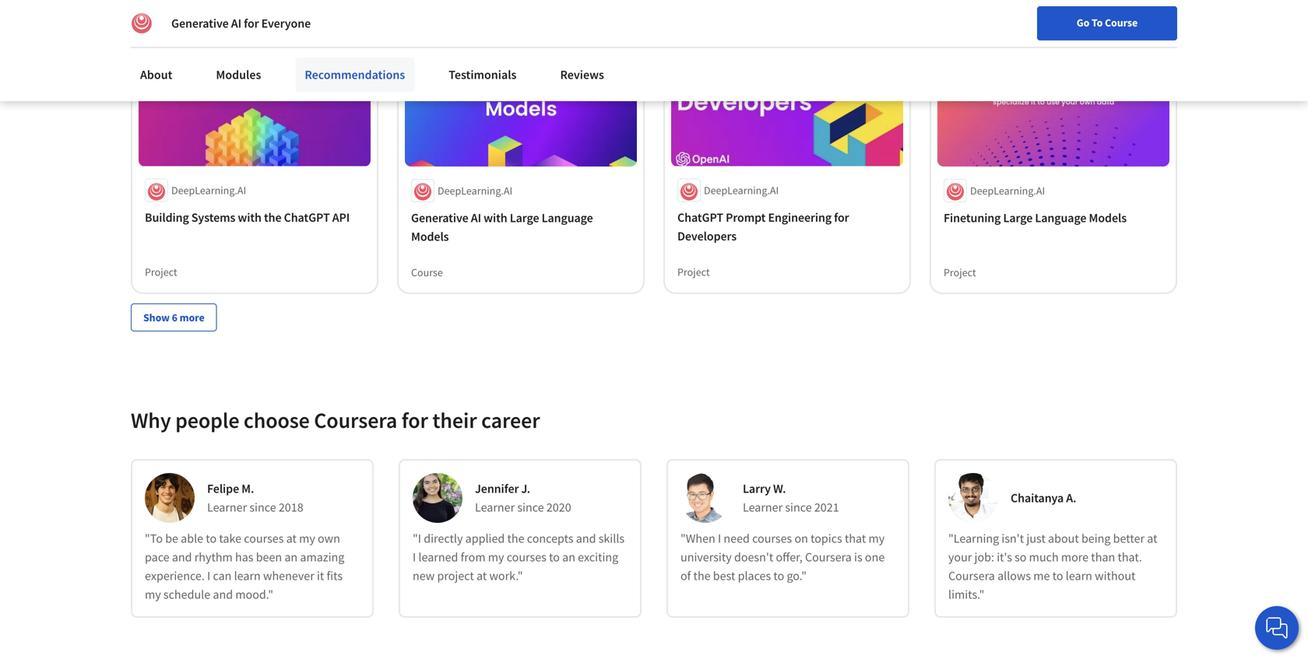 Task type: vqa. For each thing, say whether or not it's contained in the screenshot.


Task type: locate. For each thing, give the bounding box(es) containing it.
learner for larry
[[743, 500, 783, 515]]

modules link
[[207, 58, 271, 92]]

at right better
[[1147, 531, 1158, 547]]

0 horizontal spatial coursera
[[314, 407, 397, 434]]

1 horizontal spatial large
[[1004, 210, 1033, 226]]

0 vertical spatial for
[[244, 16, 259, 31]]

building
[[145, 210, 189, 226]]

for right engineering
[[834, 210, 849, 226]]

generative for generative ai for everyone
[[171, 16, 229, 31]]

1 learn from the left
[[234, 568, 261, 584]]

ai inside generative ai with large language models
[[471, 210, 481, 226]]

courses inside "i directly applied the concepts and skills i learned from my courses to an exciting new project at work."
[[507, 550, 547, 565]]

deeplearning.ai up 'prompt'
[[704, 184, 779, 198]]

with
[[238, 210, 262, 226], [484, 210, 507, 226]]

0 vertical spatial i
[[718, 531, 721, 547]]

0 horizontal spatial ai
[[231, 16, 241, 31]]

deeplearning.ai up generative ai with large language models
[[438, 184, 513, 198]]

1 horizontal spatial generative
[[411, 210, 469, 226]]

for left everyone
[[244, 16, 259, 31]]

0 vertical spatial more
[[180, 311, 205, 325]]

at inside "to be able to take courses at my own pace and rhythm has been an amazing experience. i can learn whenever it fits my schedule and mood."
[[286, 531, 297, 547]]

recommendations
[[305, 67, 405, 83]]

their
[[433, 407, 477, 434]]

1 horizontal spatial since
[[517, 500, 544, 515]]

1 horizontal spatial the
[[507, 531, 525, 547]]

i left can
[[207, 568, 210, 584]]

1 horizontal spatial at
[[477, 568, 487, 584]]

since inside jennifer j. learner since 2020
[[517, 500, 544, 515]]

english
[[1010, 18, 1048, 33]]

1 chatgpt from the left
[[284, 210, 330, 226]]

on
[[795, 531, 808, 547]]

2 horizontal spatial i
[[718, 531, 721, 547]]

show
[[143, 311, 170, 325]]

0 vertical spatial the
[[264, 210, 282, 226]]

go to course
[[1077, 16, 1138, 30]]

1 horizontal spatial project
[[678, 265, 710, 279]]

0 vertical spatial ai
[[231, 16, 241, 31]]

show notifications image
[[1098, 19, 1117, 38]]

3 since from the left
[[785, 500, 812, 515]]

just
[[1027, 531, 1046, 547]]

applied
[[465, 531, 505, 547]]

0 horizontal spatial i
[[207, 568, 210, 584]]

learn inside '"learning isn't just about being better at your job: it's so much more than that. coursera allows me to learn without limits."'
[[1066, 568, 1093, 584]]

learner inside jennifer j. learner since 2020
[[475, 500, 515, 515]]

learn down has
[[234, 568, 261, 584]]

2 horizontal spatial project
[[944, 265, 976, 279]]

project down finetuning
[[944, 265, 976, 279]]

learn for has
[[234, 568, 261, 584]]

2 horizontal spatial courses
[[752, 531, 792, 547]]

2021
[[815, 500, 839, 515]]

1 horizontal spatial an
[[562, 550, 576, 565]]

building systems with the chatgpt api link
[[145, 209, 365, 227]]

ai for for
[[231, 16, 241, 31]]

1 horizontal spatial learn
[[1066, 568, 1093, 584]]

and
[[576, 531, 596, 547], [172, 550, 192, 565], [213, 587, 233, 603]]

"learning isn't just about being better at your job: it's so much more than that. coursera allows me to learn without limits."
[[949, 531, 1158, 603]]

best
[[713, 568, 736, 584]]

about link
[[131, 58, 182, 92]]

to
[[206, 531, 217, 547], [549, 550, 560, 565], [774, 568, 785, 584], [1053, 568, 1064, 584]]

1 large from the left
[[510, 210, 539, 226]]

learner down jennifer
[[475, 500, 515, 515]]

0 horizontal spatial models
[[411, 229, 449, 244]]

1 vertical spatial generative
[[411, 210, 469, 226]]

0 vertical spatial course
[[1105, 16, 1138, 30]]

0 vertical spatial generative
[[171, 16, 229, 31]]

3 project from the left
[[944, 265, 976, 279]]

"i
[[413, 531, 421, 547]]

and inside "i directly applied the concepts and skills i learned from my courses to an exciting new project at work."
[[576, 531, 596, 547]]

1 horizontal spatial chatgpt
[[678, 210, 724, 226]]

0 horizontal spatial since
[[250, 500, 276, 515]]

with for the
[[238, 210, 262, 226]]

the right the applied
[[507, 531, 525, 547]]

0 horizontal spatial learn
[[234, 568, 261, 584]]

0 horizontal spatial large
[[510, 210, 539, 226]]

of
[[681, 568, 691, 584]]

with for large
[[484, 210, 507, 226]]

an
[[285, 550, 298, 565], [562, 550, 576, 565]]

larry w. learner since 2021
[[743, 481, 839, 515]]

courses up work."
[[507, 550, 547, 565]]

1 vertical spatial for
[[834, 210, 849, 226]]

project down developers
[[678, 265, 710, 279]]

take
[[219, 531, 242, 547]]

amazing
[[300, 550, 345, 565]]

at down 2018
[[286, 531, 297, 547]]

1 horizontal spatial language
[[1035, 210, 1087, 226]]

0 horizontal spatial project
[[145, 265, 177, 279]]

2 horizontal spatial and
[[576, 531, 596, 547]]

0 horizontal spatial course
[[411, 265, 443, 279]]

modules
[[216, 67, 261, 83]]

since down m.
[[250, 500, 276, 515]]

0 horizontal spatial learner
[[207, 500, 247, 515]]

1 an from the left
[[285, 550, 298, 565]]

building systems with the chatgpt api
[[145, 210, 350, 226]]

1 horizontal spatial ai
[[471, 210, 481, 226]]

for inside chatgpt prompt engineering for developers
[[834, 210, 849, 226]]

1 horizontal spatial learner
[[475, 500, 515, 515]]

0 horizontal spatial more
[[180, 311, 205, 325]]

1 horizontal spatial and
[[213, 587, 233, 603]]

generative ai with large language models link
[[411, 209, 631, 246]]

generative for generative ai with large language models
[[411, 210, 469, 226]]

3 learner from the left
[[743, 500, 783, 515]]

2 deeplearning.ai from the left
[[438, 184, 513, 198]]

an up whenever
[[285, 550, 298, 565]]

at inside '"learning isn't just about being better at your job: it's so much more than that. coursera allows me to learn without limits."'
[[1147, 531, 1158, 547]]

choose
[[244, 407, 310, 434]]

project for building systems with the chatgpt api
[[145, 265, 177, 279]]

since for m.
[[250, 500, 276, 515]]

since down 'j.' at the bottom of page
[[517, 500, 544, 515]]

project for finetuning large language models
[[944, 265, 976, 279]]

chatgpt up developers
[[678, 210, 724, 226]]

about
[[140, 67, 172, 83]]

m.
[[242, 481, 254, 497]]

2 vertical spatial i
[[207, 568, 210, 584]]

1 horizontal spatial course
[[1105, 16, 1138, 30]]

deeplearning.ai
[[171, 184, 246, 198], [438, 184, 513, 198], [704, 184, 779, 198], [970, 184, 1045, 198]]

1 vertical spatial course
[[411, 265, 443, 279]]

2018
[[279, 500, 303, 515]]

2 vertical spatial for
[[402, 407, 428, 434]]

my up one
[[869, 531, 885, 547]]

the inside building systems with the chatgpt api link
[[264, 210, 282, 226]]

it's
[[997, 550, 1012, 565]]

2 horizontal spatial since
[[785, 500, 812, 515]]

1 vertical spatial ai
[[471, 210, 481, 226]]

and up exciting
[[576, 531, 596, 547]]

me
[[1034, 568, 1050, 584]]

than
[[1091, 550, 1116, 565]]

1 with from the left
[[238, 210, 262, 226]]

my up work."
[[488, 550, 504, 565]]

finetuning large language models link
[[944, 209, 1164, 227]]

deeplearning.ai up systems
[[171, 184, 246, 198]]

new
[[413, 568, 435, 584]]

since inside felipe m. learner since 2018
[[250, 500, 276, 515]]

1 vertical spatial models
[[411, 229, 449, 244]]

has
[[235, 550, 254, 565]]

testimonials
[[449, 67, 517, 83]]

2 an from the left
[[562, 550, 576, 565]]

learn inside "to be able to take courses at my own pace and rhythm has been an amazing experience. i can learn whenever it fits my schedule and mood."
[[234, 568, 261, 584]]

1 horizontal spatial for
[[402, 407, 428, 434]]

fits
[[327, 568, 343, 584]]

2 horizontal spatial for
[[834, 210, 849, 226]]

0 vertical spatial models
[[1089, 210, 1127, 226]]

chatgpt prompt engineering for developers link
[[678, 209, 897, 246]]

1 vertical spatial i
[[413, 550, 416, 565]]

courses inside "when i need courses on topics that my university doesn't offer, coursera is one of the best places to go."
[[752, 531, 792, 547]]

prompt
[[726, 210, 766, 226]]

learn down than
[[1066, 568, 1093, 584]]

project up show
[[145, 265, 177, 279]]

2 learn from the left
[[1066, 568, 1093, 584]]

since down w.
[[785, 500, 812, 515]]

2 project from the left
[[678, 265, 710, 279]]

0 horizontal spatial an
[[285, 550, 298, 565]]

0 horizontal spatial at
[[286, 531, 297, 547]]

1 vertical spatial coursera
[[805, 550, 852, 565]]

the for applied
[[507, 531, 525, 547]]

felipe
[[207, 481, 239, 497]]

0 horizontal spatial courses
[[244, 531, 284, 547]]

generative inside generative ai with large language models
[[411, 210, 469, 226]]

2 horizontal spatial at
[[1147, 531, 1158, 547]]

learner for jennifer
[[475, 500, 515, 515]]

2 learner from the left
[[475, 500, 515, 515]]

to right me on the bottom
[[1053, 568, 1064, 584]]

1 project from the left
[[145, 265, 177, 279]]

to inside "i directly applied the concepts and skills i learned from my courses to an exciting new project at work."
[[549, 550, 560, 565]]

to down concepts
[[549, 550, 560, 565]]

models
[[1089, 210, 1127, 226], [411, 229, 449, 244]]

1 vertical spatial and
[[172, 550, 192, 565]]

1 horizontal spatial courses
[[507, 550, 547, 565]]

courses up offer,
[[752, 531, 792, 547]]

deeplearning.ai for large
[[970, 184, 1045, 198]]

0 horizontal spatial chatgpt
[[284, 210, 330, 226]]

learner down 'felipe'
[[207, 500, 247, 515]]

at for better
[[1147, 531, 1158, 547]]

learner down larry
[[743, 500, 783, 515]]

i
[[718, 531, 721, 547], [413, 550, 416, 565], [207, 568, 210, 584]]

chatgpt
[[284, 210, 330, 226], [678, 210, 724, 226]]

with inside generative ai with large language models
[[484, 210, 507, 226]]

for
[[244, 16, 259, 31], [834, 210, 849, 226], [402, 407, 428, 434]]

deeplearning.ai for systems
[[171, 184, 246, 198]]

generative
[[171, 16, 229, 31], [411, 210, 469, 226]]

to left go."
[[774, 568, 785, 584]]

chat with us image
[[1265, 616, 1290, 641]]

more down about
[[1061, 550, 1089, 565]]

more inside '"learning isn't just about being better at your job: it's so much more than that. coursera allows me to learn without limits."'
[[1061, 550, 1089, 565]]

project
[[145, 265, 177, 279], [678, 265, 710, 279], [944, 265, 976, 279]]

1 vertical spatial the
[[507, 531, 525, 547]]

1 learner from the left
[[207, 500, 247, 515]]

0 vertical spatial and
[[576, 531, 596, 547]]

ai
[[231, 16, 241, 31], [471, 210, 481, 226]]

i left need
[[718, 531, 721, 547]]

courses inside "to be able to take courses at my own pace and rhythm has been an amazing experience. i can learn whenever it fits my schedule and mood."
[[244, 531, 284, 547]]

learner
[[207, 500, 247, 515], [475, 500, 515, 515], [743, 500, 783, 515]]

the right systems
[[264, 210, 282, 226]]

why
[[131, 407, 171, 434]]

go."
[[787, 568, 807, 584]]

1 horizontal spatial i
[[413, 550, 416, 565]]

at inside "i directly applied the concepts and skills i learned from my courses to an exciting new project at work."
[[477, 568, 487, 584]]

2 horizontal spatial learner
[[743, 500, 783, 515]]

2 vertical spatial the
[[694, 568, 711, 584]]

2 horizontal spatial the
[[694, 568, 711, 584]]

coursera
[[314, 407, 397, 434], [805, 550, 852, 565], [949, 568, 995, 584]]

topics
[[811, 531, 843, 547]]

felipe m. learner since 2018
[[207, 481, 303, 515]]

courses
[[244, 531, 284, 547], [752, 531, 792, 547], [507, 550, 547, 565]]

1 horizontal spatial coursera
[[805, 550, 852, 565]]

chatgpt inside chatgpt prompt engineering for developers
[[678, 210, 724, 226]]

2 chatgpt from the left
[[678, 210, 724, 226]]

large inside generative ai with large language models
[[510, 210, 539, 226]]

career
[[481, 407, 540, 434]]

1 language from the left
[[542, 210, 593, 226]]

3 deeplearning.ai from the left
[[704, 184, 779, 198]]

to up the rhythm
[[206, 531, 217, 547]]

2 horizontal spatial coursera
[[949, 568, 995, 584]]

testimonials link
[[439, 58, 526, 92]]

i down ""i"
[[413, 550, 416, 565]]

my down experience.
[[145, 587, 161, 603]]

to inside "when i need courses on topics that my university doesn't offer, coursera is one of the best places to go."
[[774, 568, 785, 584]]

deeplearning.ai up finetuning large language models
[[970, 184, 1045, 198]]

0 horizontal spatial language
[[542, 210, 593, 226]]

1 deeplearning.ai from the left
[[171, 184, 246, 198]]

go to course button
[[1037, 6, 1178, 41]]

a.
[[1066, 491, 1077, 506]]

at down from
[[477, 568, 487, 584]]

0 horizontal spatial the
[[264, 210, 282, 226]]

the right of in the bottom right of the page
[[694, 568, 711, 584]]

course inside button
[[1105, 16, 1138, 30]]

course
[[1105, 16, 1138, 30], [411, 265, 443, 279]]

for left their
[[402, 407, 428, 434]]

finetuning
[[944, 210, 1001, 226]]

courses up been at left bottom
[[244, 531, 284, 547]]

1 horizontal spatial models
[[1089, 210, 1127, 226]]

language
[[542, 210, 593, 226], [1035, 210, 1087, 226]]

chatgpt left api
[[284, 210, 330, 226]]

0 horizontal spatial with
[[238, 210, 262, 226]]

1 vertical spatial more
[[1061, 550, 1089, 565]]

1 horizontal spatial more
[[1061, 550, 1089, 565]]

more right "6"
[[180, 311, 205, 325]]

1 since from the left
[[250, 500, 276, 515]]

learner inside felipe m. learner since 2018
[[207, 500, 247, 515]]

i inside "when i need courses on topics that my university doesn't offer, coursera is one of the best places to go."
[[718, 531, 721, 547]]

the inside "i directly applied the concepts and skills i learned from my courses to an exciting new project at work."
[[507, 531, 525, 547]]

learner inside larry w. learner since 2021
[[743, 500, 783, 515]]

more
[[180, 311, 205, 325], [1061, 550, 1089, 565]]

2 with from the left
[[484, 210, 507, 226]]

and down can
[[213, 587, 233, 603]]

an down concepts
[[562, 550, 576, 565]]

0 horizontal spatial generative
[[171, 16, 229, 31]]

1 horizontal spatial with
[[484, 210, 507, 226]]

large
[[510, 210, 539, 226], [1004, 210, 1033, 226]]

an inside "i directly applied the concepts and skills i learned from my courses to an exciting new project at work."
[[562, 550, 576, 565]]

4 deeplearning.ai from the left
[[970, 184, 1045, 198]]

2 vertical spatial coursera
[[949, 568, 995, 584]]

and up experience.
[[172, 550, 192, 565]]

0 horizontal spatial and
[[172, 550, 192, 565]]

2 since from the left
[[517, 500, 544, 515]]

None search field
[[222, 10, 596, 41]]

since inside larry w. learner since 2021
[[785, 500, 812, 515]]

offer,
[[776, 550, 803, 565]]



Task type: describe. For each thing, give the bounding box(es) containing it.
2 vertical spatial and
[[213, 587, 233, 603]]

jennifer
[[475, 481, 519, 497]]

chatgpt prompt engineering for developers
[[678, 210, 849, 244]]

that
[[845, 531, 866, 547]]

mood."
[[235, 587, 273, 603]]

api
[[332, 210, 350, 226]]

"to
[[145, 531, 163, 547]]

larry
[[743, 481, 771, 497]]

about
[[1048, 531, 1079, 547]]

project
[[437, 568, 474, 584]]

the for with
[[264, 210, 282, 226]]

coursera inside '"learning isn't just about being better at your job: it's so much more than that. coursera allows me to learn without limits."'
[[949, 568, 995, 584]]

ai for with
[[471, 210, 481, 226]]

"when
[[681, 531, 716, 547]]

2020
[[547, 500, 571, 515]]

i inside "i directly applied the concepts and skills i learned from my courses to an exciting new project at work."
[[413, 550, 416, 565]]

w.
[[773, 481, 786, 497]]

places
[[738, 568, 771, 584]]

one
[[865, 550, 885, 565]]

j.
[[521, 481, 530, 497]]

learned
[[419, 550, 458, 565]]

whenever
[[263, 568, 314, 584]]

own
[[318, 531, 340, 547]]

"to be able to take courses at my own pace and rhythm has been an amazing experience. i can learn whenever it fits my schedule and mood."
[[145, 531, 345, 603]]

to inside "to be able to take courses at my own pace and rhythm has been an amazing experience. i can learn whenever it fits my schedule and mood."
[[206, 531, 217, 547]]

experience.
[[145, 568, 205, 584]]

pace
[[145, 550, 169, 565]]

2 large from the left
[[1004, 210, 1033, 226]]

0 horizontal spatial for
[[244, 16, 259, 31]]

jennifer j. learner since 2020
[[475, 481, 571, 515]]

my inside "when i need courses on topics that my university doesn't offer, coursera is one of the best places to go."
[[869, 531, 885, 547]]

generative ai with large language models
[[411, 210, 593, 244]]

your
[[949, 550, 972, 565]]

to
[[1092, 16, 1103, 30]]

so
[[1015, 550, 1027, 565]]

rhythm
[[194, 550, 233, 565]]

allows
[[998, 568, 1031, 584]]

"when i need courses on topics that my university doesn't offer, coursera is one of the best places to go."
[[681, 531, 885, 584]]

much
[[1029, 550, 1059, 565]]

chaitanya a.
[[1011, 491, 1077, 506]]

"i directly applied the concepts and skills i learned from my courses to an exciting new project at work."
[[413, 531, 625, 584]]

concepts
[[527, 531, 574, 547]]

limits."
[[949, 587, 985, 603]]

deeplearning.ai for ai
[[438, 184, 513, 198]]

doesn't
[[734, 550, 774, 565]]

reviews link
[[551, 58, 614, 92]]

2 language from the left
[[1035, 210, 1087, 226]]

learner for felipe
[[207, 500, 247, 515]]

english button
[[982, 0, 1076, 51]]

deeplearning.ai for prompt
[[704, 184, 779, 198]]

show 6 more
[[143, 311, 205, 325]]

being
[[1082, 531, 1111, 547]]

engineering
[[768, 210, 832, 226]]

since for w.
[[785, 500, 812, 515]]

from
[[461, 550, 486, 565]]

exciting
[[578, 550, 619, 565]]

course inside collection element
[[411, 265, 443, 279]]

more inside 'button'
[[180, 311, 205, 325]]

been
[[256, 550, 282, 565]]

0 vertical spatial coursera
[[314, 407, 397, 434]]

"learning
[[949, 531, 999, 547]]

at for courses
[[286, 531, 297, 547]]

deeplearning.ai image
[[131, 12, 153, 34]]

can
[[213, 568, 232, 584]]

work."
[[489, 568, 523, 584]]

since for j.
[[517, 500, 544, 515]]

go
[[1077, 16, 1090, 30]]

everyone
[[261, 16, 311, 31]]

project for chatgpt prompt engineering for developers
[[678, 265, 710, 279]]

finetuning large language models
[[944, 210, 1127, 226]]

learn for more
[[1066, 568, 1093, 584]]

need
[[724, 531, 750, 547]]

why people choose coursera for their career
[[131, 407, 540, 434]]

collection element
[[122, 0, 1187, 357]]

without
[[1095, 568, 1136, 584]]

schedule
[[164, 587, 210, 603]]

to inside '"learning isn't just about being better at your job: it's so much more than that. coursera allows me to learn without limits."'
[[1053, 568, 1064, 584]]

skills
[[599, 531, 625, 547]]

my inside "i directly applied the concepts and skills i learned from my courses to an exciting new project at work."
[[488, 550, 504, 565]]

job:
[[975, 550, 995, 565]]

be
[[165, 531, 178, 547]]

i inside "to be able to take courses at my own pace and rhythm has been an amazing experience. i can learn whenever it fits my schedule and mood."
[[207, 568, 210, 584]]

directly
[[424, 531, 463, 547]]

an inside "to be able to take courses at my own pace and rhythm has been an amazing experience. i can learn whenever it fits my schedule and mood."
[[285, 550, 298, 565]]

systems
[[191, 210, 235, 226]]

is
[[854, 550, 863, 565]]

isn't
[[1002, 531, 1024, 547]]

it
[[317, 568, 324, 584]]

language inside generative ai with large language models
[[542, 210, 593, 226]]

my left own
[[299, 531, 315, 547]]

coursera inside "when i need courses on topics that my university doesn't offer, coursera is one of the best places to go."
[[805, 550, 852, 565]]

6
[[172, 311, 178, 325]]

chaitanya
[[1011, 491, 1064, 506]]

recommendations link
[[295, 58, 415, 92]]

models inside generative ai with large language models
[[411, 229, 449, 244]]

chatgpt inside building systems with the chatgpt api link
[[284, 210, 330, 226]]

the inside "when i need courses on topics that my university doesn't offer, coursera is one of the best places to go."
[[694, 568, 711, 584]]



